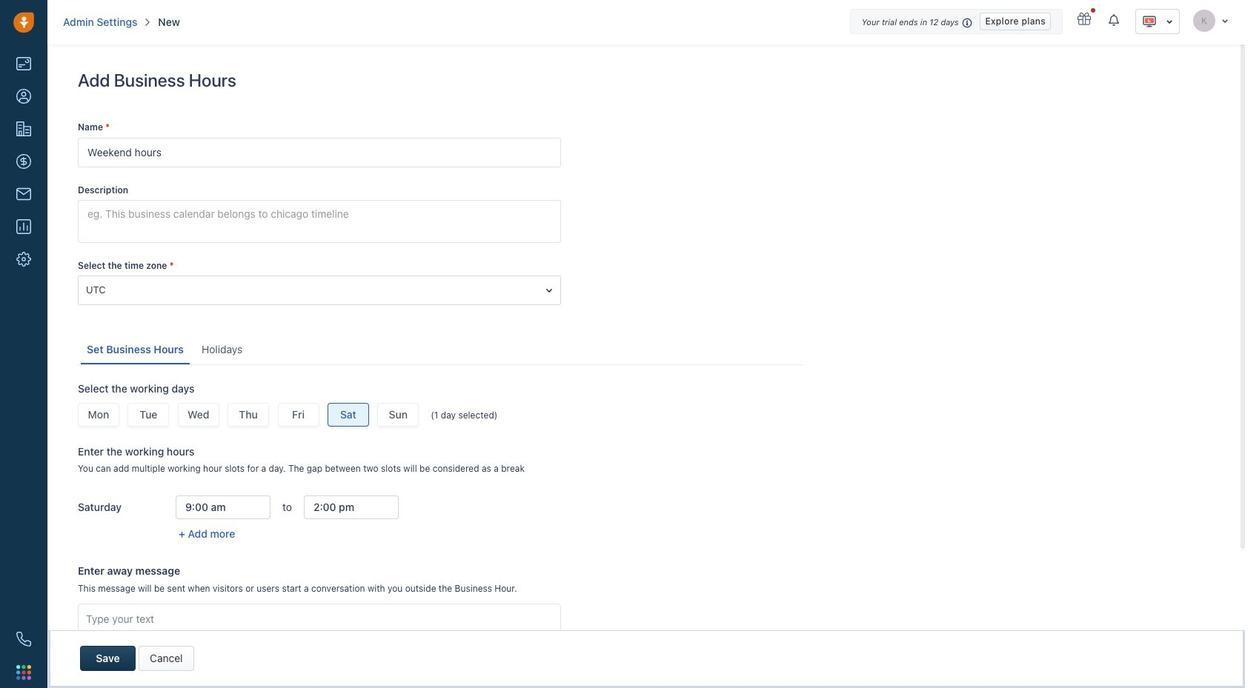 Task type: vqa. For each thing, say whether or not it's contained in the screenshot.
"Phone" icon
yes



Task type: describe. For each thing, give the bounding box(es) containing it.
2 ic_arrow_down image from the left
[[1166, 16, 1173, 27]]

missing translation "unavailable" for locale "en-us" image
[[1142, 14, 1157, 29]]

1 ic_arrow_down image from the left
[[1221, 16, 1229, 25]]

ic_info_icon image
[[962, 16, 973, 29]]



Task type: locate. For each thing, give the bounding box(es) containing it.
0 horizontal spatial ic_arrow_down image
[[1166, 16, 1173, 27]]

1 horizontal spatial ic_arrow_down image
[[1221, 16, 1229, 25]]

ic_arrow_down image
[[1221, 16, 1229, 25], [1166, 16, 1173, 27]]

phone image
[[16, 632, 31, 647]]

freshworks switcher image
[[16, 665, 31, 680]]

bell regular image
[[1109, 13, 1121, 27]]

eg. This business calendar belongs to chicago timeline text field
[[78, 200, 561, 243]]

phone element
[[9, 625, 39, 654]]

eg. Chicago Business hours text field
[[78, 138, 561, 167]]



